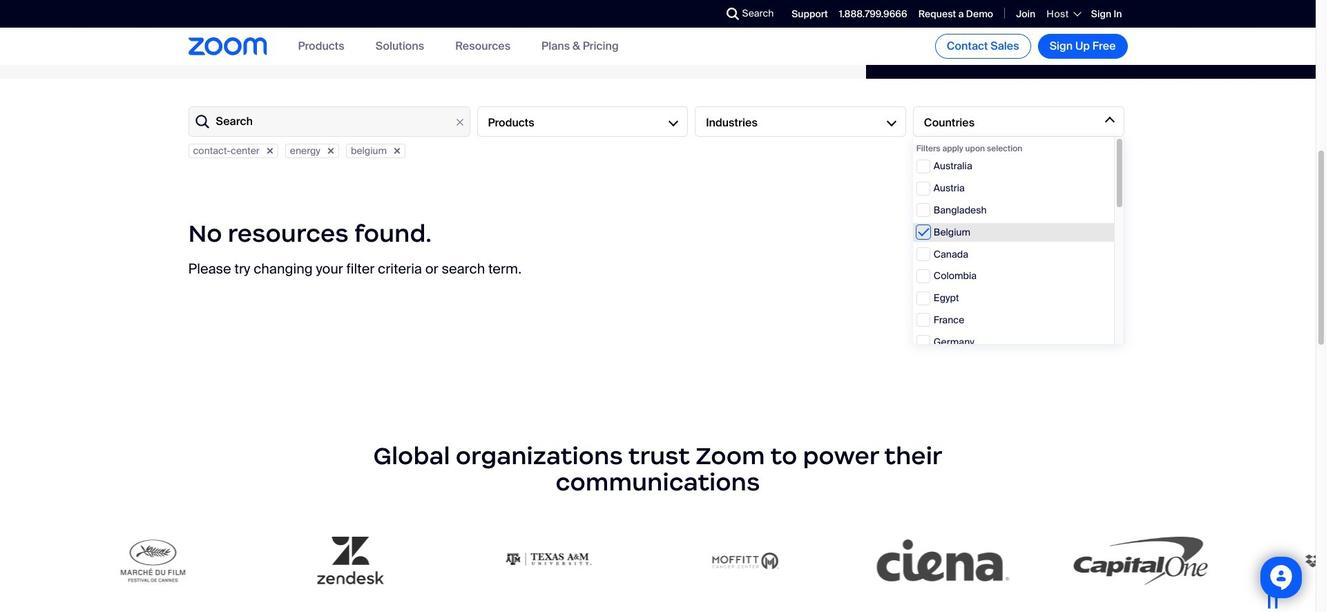 Task type: vqa. For each thing, say whether or not it's contained in the screenshot.
The Warner Bros. Discovery image to the bottom
no



Task type: describe. For each thing, give the bounding box(es) containing it.
moffitt logo image
[[654, 537, 824, 585]]

zoom logo image
[[188, 37, 267, 55]]

ciena logo image
[[852, 537, 1022, 585]]

search image
[[727, 8, 739, 20]]

search image
[[727, 8, 739, 20]]



Task type: locate. For each thing, give the bounding box(es) containing it.
zen desk logo image
[[259, 537, 429, 585]]

texas a&m logo image
[[456, 537, 626, 585]]

accessibility text for the logo slide component element
[[0, 415, 1327, 612]]

clear search image
[[452, 115, 468, 130]]

None text field
[[188, 106, 470, 137]]

marche du film logo image
[[61, 537, 231, 585]]

None search field
[[676, 3, 730, 25]]



